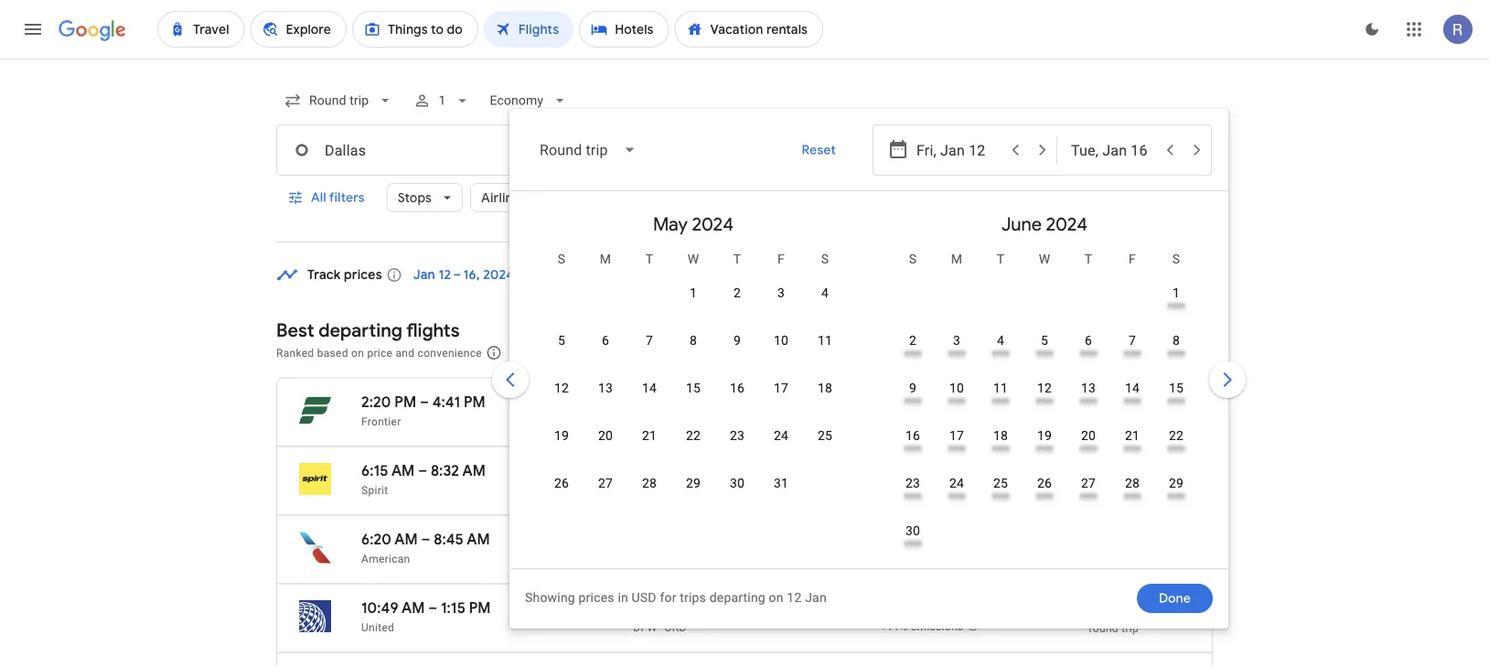 Task type: describe. For each thing, give the bounding box(es) containing it.
16 ????
[[904, 428, 922, 455]]

???? for 26
[[1036, 491, 1054, 502]]

find the best price region
[[276, 257, 1213, 305]]

???? for 2
[[904, 349, 922, 360]]

change appearance image
[[1351, 7, 1394, 51]]

dates
[[621, 267, 655, 283]]

3 for 3
[[778, 285, 785, 300]]

+11%
[[881, 621, 908, 633]]

tue, may 21 element
[[642, 426, 657, 445]]

wed, may 8 element
[[690, 331, 697, 350]]

2 for 2
[[734, 285, 741, 300]]

prices
[[513, 346, 545, 359]]

thu, jun 27 element
[[1081, 474, 1096, 492]]

this price for this flight doesn't include overhead bin access. if you need a carry-on bag, use the bags filter to update prices. image
[[1086, 459, 1108, 481]]

trips
[[680, 590, 706, 605]]

198 US dollars text field
[[1108, 598, 1139, 617]]

13 for 13 ????
[[1081, 380, 1096, 395]]

tue, may 7 element
[[646, 331, 653, 350]]

15 ????
[[1168, 380, 1186, 407]]

2 t from the left
[[734, 251, 741, 266]]

14 for 14
[[642, 380, 657, 395]]

mon, jun 17 element
[[950, 426, 964, 445]]

hr for 17
[[645, 461, 659, 480]]

+11% emissions
[[881, 621, 964, 633]]

wed, may 22 element
[[686, 426, 701, 445]]

may
[[917, 346, 939, 359]]

???? for 18
[[992, 444, 1010, 455]]

return text field for departure text box
[[1071, 125, 1156, 175]]

sat, jun 29 element
[[1169, 474, 1184, 492]]

price graph
[[1125, 265, 1195, 282]]

27 ????
[[1080, 475, 1098, 502]]

???? for 8
[[1168, 349, 1186, 360]]

round for $138
[[1089, 484, 1119, 497]]

sat, may 18 element
[[818, 379, 833, 397]]

14 button
[[628, 379, 672, 423]]

price graph button
[[1078, 257, 1210, 290]]

thu, jun 20 element
[[1081, 426, 1096, 445]]

mon, jun 3 element
[[953, 331, 961, 350]]

20 button
[[584, 426, 628, 470]]

reset
[[802, 142, 836, 158]]

21 for 21
[[642, 428, 657, 443]]

17 for 17 ????
[[950, 428, 964, 443]]

???? for 29
[[1168, 491, 1186, 502]]

– for 4:41 pm
[[420, 393, 429, 411]]

???? for 5
[[1036, 349, 1054, 360]]

mon, may 13 element
[[598, 379, 613, 397]]

may
[[653, 212, 688, 236]]

$138
[[1108, 461, 1139, 480]]

times button
[[725, 183, 803, 212]]

jan inside find the best price region
[[413, 267, 436, 283]]

???? for 11
[[992, 396, 1010, 407]]

17 ????
[[948, 428, 966, 455]]

2 for 2 ????
[[909, 333, 917, 348]]

fri, may 31 element
[[774, 474, 789, 492]]

30 for 30
[[730, 475, 745, 490]]

1 fees from the left
[[674, 346, 696, 359]]

2024 inside find the best price region
[[483, 267, 514, 283]]

8 button
[[672, 331, 716, 375]]

convenience
[[418, 346, 482, 359]]

bag fees button
[[870, 346, 914, 359]]

1 vertical spatial jan
[[805, 590, 827, 605]]

11 ????
[[992, 380, 1010, 407]]

1 nonstop flight. element from the top
[[752, 393, 809, 414]]

charges
[[804, 346, 845, 359]]

4 ????
[[992, 333, 1010, 360]]

8 for 8 ????
[[1173, 333, 1180, 348]]

row containing 23
[[891, 466, 1199, 518]]

row containing 9
[[891, 371, 1199, 423]]

trip for $138
[[1122, 484, 1139, 497]]

based
[[317, 346, 348, 359]]

adult.
[[726, 346, 755, 359]]

previous image
[[489, 358, 533, 402]]

1:15
[[441, 598, 466, 617]]

7 ????
[[1124, 333, 1142, 360]]

2 fees from the left
[[892, 346, 914, 359]]

22 button
[[672, 426, 716, 470]]

15 for 15
[[686, 380, 701, 395]]

avg
[[881, 552, 900, 565]]

airlines button
[[470, 176, 558, 220]]

???? for 15
[[1168, 396, 1186, 407]]

kg inside 108 kg co avg emissions
[[907, 530, 924, 549]]

nonstop flight. element for 2 hr 26 min
[[752, 598, 809, 620]]

2 hr 21 min
[[633, 393, 704, 411]]

pm for 4:41
[[464, 393, 486, 411]]

1 ????
[[1168, 285, 1186, 312]]

connecting
[[931, 189, 1002, 206]]

3 ????
[[948, 333, 966, 360]]

???? for 21
[[1124, 444, 1142, 455]]

emissions up sun, jun 30 element
[[909, 484, 962, 497]]

1 inside popup button
[[439, 93, 446, 108]]

– for 1:15 pm
[[428, 598, 437, 617]]

9 for 9
[[734, 333, 741, 348]]

prices for track
[[344, 267, 382, 283]]

25 for 25
[[818, 428, 833, 443]]

22 for 22
[[686, 428, 701, 443]]

???? for 6
[[1080, 349, 1098, 360]]

3 s from the left
[[909, 251, 917, 266]]

2 s from the left
[[821, 251, 829, 266]]

round trip for $58
[[1089, 416, 1139, 429]]

17 button
[[759, 379, 803, 423]]

wed, jun 19 element
[[1038, 426, 1052, 445]]

any dates
[[594, 267, 655, 283]]

sun, jun 16 element
[[906, 426, 921, 445]]

7 button
[[628, 331, 672, 375]]

sat, jun 8 element
[[1173, 331, 1180, 350]]

26 inside 2 hr 26 min dfw – ord
[[662, 598, 678, 617]]

???? for 10
[[948, 396, 966, 407]]

26 for 26 ????
[[1038, 475, 1052, 490]]

wed, jun 12 element
[[1038, 379, 1052, 397]]

sat, may 11 element
[[818, 331, 833, 350]]

united
[[361, 621, 395, 634]]

25 button
[[803, 426, 847, 470]]

4 t from the left
[[1085, 251, 1093, 266]]

hr for 26
[[645, 598, 659, 617]]

connecting airports
[[931, 189, 1053, 206]]

emissions
[[821, 189, 881, 206]]

19 for 19
[[554, 428, 569, 443]]

Departure time: 6:15 AM. text field
[[361, 461, 415, 480]]

mon, jun 24 element
[[950, 474, 964, 492]]

row containing 1
[[672, 268, 847, 328]]

18 button
[[803, 379, 847, 423]]

price for price graph
[[1125, 265, 1156, 282]]

tue, may 28 element
[[642, 474, 657, 492]]

23 for 23
[[730, 428, 745, 443]]

Departure text field
[[917, 125, 1001, 175]]

round trip for $138
[[1089, 484, 1139, 497]]

co for $138
[[920, 461, 943, 480]]

may 2024
[[653, 212, 734, 236]]

wed, may 15 element
[[686, 379, 701, 397]]

18 ????
[[992, 428, 1010, 455]]

29 button
[[672, 474, 716, 518]]

sun, jun 2 element
[[909, 331, 917, 350]]

bag
[[870, 346, 889, 359]]

13 for 13
[[598, 380, 613, 395]]

16 button
[[716, 379, 759, 423]]

any
[[594, 267, 618, 283]]

12 for 12 ????
[[1038, 380, 1052, 395]]

6 ????
[[1080, 333, 1098, 360]]

28 button
[[628, 474, 672, 518]]

– for 8:45 am
[[421, 530, 430, 549]]

tue, jun 25 element
[[994, 474, 1008, 492]]

for inside best departing flights main content
[[699, 346, 714, 359]]

prices include required taxes + fees for 1 adult. optional charges and bag fees may apply. passenger assistance
[[513, 346, 1088, 359]]

price for price
[[655, 189, 686, 206]]

june 2024
[[1002, 212, 1088, 236]]

2:20
[[361, 393, 391, 411]]

28 for 28 ????
[[1125, 475, 1140, 490]]

sun, jun 23 element
[[906, 474, 921, 492]]

track
[[307, 267, 341, 283]]

tue, may 14 element
[[642, 379, 657, 397]]

???? for 23
[[904, 491, 922, 502]]

showing
[[525, 590, 575, 605]]

hr for 21
[[645, 393, 659, 411]]

date
[[998, 265, 1027, 282]]

28 ????
[[1124, 475, 1142, 502]]

on inside best departing flights main content
[[351, 346, 364, 359]]

8 ????
[[1168, 333, 1186, 360]]

include
[[548, 346, 585, 359]]

m for june 2024
[[951, 251, 963, 266]]

row containing 16
[[891, 418, 1199, 470]]

20 for 20 ????
[[1081, 428, 1096, 443]]

row containing 19
[[540, 418, 847, 470]]

sun, may 19 element
[[554, 426, 569, 445]]

sort by:
[[1137, 344, 1184, 361]]

tue, jun 18 element
[[994, 426, 1008, 445]]

date grid
[[998, 265, 1055, 282]]

american
[[361, 552, 410, 565]]

4 s from the left
[[1173, 251, 1181, 266]]

total duration 2 hr 17 min. element
[[633, 461, 752, 483]]

10:49 am – 1:15 pm united
[[361, 598, 491, 634]]

graph
[[1159, 265, 1195, 282]]

5 ????
[[1036, 333, 1054, 360]]

duration
[[1103, 189, 1156, 206]]

departing inside main content
[[319, 318, 403, 342]]

22 for 22 ????
[[1169, 428, 1184, 443]]

leaves dallas/fort worth international airport at 10:49 am on friday, january 12 and arrives at o'hare international airport at 1:15 pm on friday, january 12. element
[[361, 598, 491, 617]]

sat, may 4 element
[[822, 284, 829, 302]]

???? for 27
[[1080, 491, 1098, 502]]

tue, jun 11 element
[[994, 379, 1008, 397]]

2 ????
[[904, 333, 922, 360]]

apply.
[[942, 346, 972, 359]]

$198
[[1108, 598, 1139, 617]]

23 ????
[[904, 475, 922, 502]]

passenger
[[975, 346, 1029, 359]]

23 button
[[716, 426, 759, 470]]

24 button
[[759, 426, 803, 470]]

???? for 12
[[1036, 396, 1054, 407]]

mon, may 27 element
[[598, 474, 613, 492]]

thu, may 23 element
[[730, 426, 745, 445]]

mon, jun 10 element
[[950, 379, 964, 397]]

3 for 3 ????
[[953, 333, 961, 348]]

thu, jun 13 element
[[1081, 379, 1096, 397]]

leaves dallas/fort worth international airport at 2:20 pm on friday, january 12 and arrives at chicago midway international airport at 4:41 pm on friday, january 12. element
[[361, 393, 486, 411]]

done
[[1159, 590, 1191, 607]]

2 for 2 hr 17 min dfw – ord
[[633, 461, 641, 480]]

27 button
[[584, 474, 628, 518]]

31 button
[[759, 474, 803, 518]]

co for $58
[[920, 393, 943, 411]]

showing prices in usd for trips departing on 12 jan
[[525, 590, 827, 605]]

25 for 25 ????
[[994, 475, 1008, 490]]

loading results progress bar
[[0, 59, 1490, 62]]

- for $138
[[881, 484, 885, 497]]

19 for 19 ????
[[1038, 428, 1052, 443]]

emissions button
[[810, 183, 912, 212]]

21 inside best departing flights main content
[[662, 393, 675, 411]]

12 button
[[540, 379, 584, 423]]

optional
[[758, 346, 801, 359]]

tue, jun 4 element
[[997, 331, 1005, 350]]

next image
[[1206, 358, 1250, 402]]

ord for 26
[[664, 621, 687, 634]]

total duration 2 hr 26 min. element
[[633, 598, 752, 620]]

16 for 16 ????
[[906, 428, 921, 443]]

12 ????
[[1036, 380, 1054, 407]]

???? for 28
[[1124, 491, 1142, 502]]

fri, may 17 element
[[774, 379, 789, 397]]

stops button
[[387, 176, 463, 220]]

30 for 30 ????
[[906, 523, 921, 538]]

frontier
[[361, 415, 401, 428]]



Task type: locate. For each thing, give the bounding box(es) containing it.
for right wed, may 8 element
[[699, 346, 714, 359]]

1 28 from the left
[[642, 475, 657, 490]]

7 inside 7 ????
[[1129, 333, 1136, 348]]

ord for 17
[[664, 484, 687, 496]]

28 right this price for this flight doesn't include overhead bin access. if you need a carry-on bag, use the bags filter to update prices. image at the bottom right
[[1125, 475, 1140, 490]]

22
[[686, 428, 701, 443], [1169, 428, 1184, 443]]

– inside 2 hr 26 min dfw – ord
[[657, 621, 664, 634]]

24 for 24 ????
[[950, 475, 964, 490]]

sun, jun 9 element
[[909, 379, 917, 397]]

16 down 9 ????
[[906, 428, 921, 443]]

kg for $58
[[901, 393, 917, 411]]

18
[[818, 380, 833, 395], [994, 428, 1008, 443]]

3 t from the left
[[997, 251, 1005, 266]]

???? for 24
[[948, 491, 966, 502]]

1 vertical spatial prices
[[579, 590, 615, 605]]

m inside june 2024 row group
[[951, 251, 963, 266]]

1 horizontal spatial and
[[848, 346, 867, 359]]

14 inside "button"
[[642, 380, 657, 395]]

mon, may 6 element
[[602, 331, 609, 350]]

11 down 4 button
[[818, 333, 833, 348]]

wed, may 29 element
[[686, 474, 701, 492]]

0 horizontal spatial 7
[[646, 333, 653, 348]]

10 down 3 'button'
[[774, 333, 789, 348]]

1 m from the left
[[600, 251, 611, 266]]

2 14 from the left
[[1125, 380, 1140, 395]]

mon, may 20 element
[[598, 426, 613, 445]]

1 vertical spatial price
[[1125, 265, 1156, 282]]

assistance
[[1032, 346, 1088, 359]]

17 inside button
[[774, 380, 789, 395]]

nonstop for 2 hr 17 min
[[752, 461, 809, 480]]

2024 right 12 – 16,
[[483, 267, 514, 283]]

all filters
[[311, 189, 365, 206]]

0 vertical spatial 18
[[818, 380, 833, 395]]

0 vertical spatial price
[[655, 189, 686, 206]]

28
[[642, 475, 657, 490], [1125, 475, 1140, 490]]

16 inside 16 button
[[730, 380, 745, 395]]

20 for 20
[[598, 428, 613, 443]]

bags button
[[566, 183, 637, 212]]

23 inside 23 ????
[[906, 475, 921, 490]]

pm right 2:20
[[395, 393, 416, 411]]

f inside june 2024 row group
[[1129, 251, 1136, 266]]

am right 8:45
[[467, 530, 490, 549]]

trip down $58
[[1122, 416, 1139, 429]]

None field
[[276, 84, 402, 117], [483, 84, 576, 117], [525, 128, 652, 172], [276, 84, 402, 117], [483, 84, 576, 117], [525, 128, 652, 172]]

17 inside 2 hr 17 min dfw – ord
[[662, 461, 676, 480]]

w up the wed, may 1 element at the left top
[[688, 251, 699, 266]]

0 vertical spatial 23
[[730, 428, 745, 443]]

dfw inside 2 hr 26 min dfw – ord
[[633, 621, 657, 634]]

w inside june 2024 row group
[[1039, 251, 1051, 266]]

28 inside 28 ????
[[1125, 475, 1140, 490]]

pm right 1:15
[[469, 598, 491, 617]]

1 t from the left
[[646, 251, 654, 266]]

dfw down usd
[[633, 621, 657, 634]]

1 round trip from the top
[[1089, 416, 1139, 429]]

fri, jun 21 element
[[1125, 426, 1140, 445]]

co right sun, jun 9 element
[[920, 393, 943, 411]]

round inside $198 round trip
[[1089, 622, 1119, 635]]

– inside 10:49 am – 1:15 pm united
[[428, 598, 437, 617]]

3 nonstop from the top
[[752, 598, 809, 617]]

0 vertical spatial round trip
[[1089, 416, 1139, 429]]

1 horizontal spatial 6
[[1085, 333, 1093, 348]]

18 inside the 18 ????
[[994, 428, 1008, 443]]

7 left +
[[646, 333, 653, 348]]

ord down total duration 2 hr 26 min. element
[[664, 621, 687, 634]]

2 6 from the left
[[1085, 333, 1093, 348]]

23 inside 23 button
[[730, 428, 745, 443]]

18 down 11 ????
[[994, 428, 1008, 443]]

1 hr from the top
[[645, 393, 659, 411]]

price inside button
[[1125, 265, 1156, 282]]

nonstop flight. element down the fri, may 24 element in the right bottom of the page
[[752, 461, 809, 483]]

2 vertical spatial nonstop
[[752, 598, 809, 617]]

13 left $58 text field
[[1081, 380, 1096, 395]]

fri, may 24 element
[[774, 426, 789, 445]]

0 vertical spatial -
[[881, 416, 885, 428]]

0 vertical spatial 24
[[774, 428, 789, 443]]

0 vertical spatial kg
[[901, 393, 917, 411]]

1 and from the left
[[396, 346, 415, 359]]

price inside popup button
[[655, 189, 686, 206]]

108 kg co avg emissions
[[881, 530, 955, 565]]

28 for 28
[[642, 475, 657, 490]]

fees right the bag
[[892, 346, 914, 359]]

grid
[[518, 199, 1221, 579]]

round trip down this price for this flight doesn't include overhead bin access. if you need a carry-on bag, use the bags filter to update prices. icon
[[1089, 416, 1139, 429]]

price
[[655, 189, 686, 206], [1125, 265, 1156, 282]]

16
[[730, 380, 745, 395], [906, 428, 921, 443]]

4
[[822, 285, 829, 300], [997, 333, 1005, 348]]

0 horizontal spatial 23
[[730, 428, 745, 443]]

2 21% from the top
[[885, 484, 906, 497]]

2
[[734, 285, 741, 300], [909, 333, 917, 348], [633, 393, 641, 411], [943, 398, 950, 414], [633, 461, 641, 480], [943, 467, 950, 482], [633, 598, 641, 617]]

26
[[554, 475, 569, 490], [1038, 475, 1052, 490], [662, 598, 678, 617]]

1 trip from the top
[[1122, 416, 1139, 429]]

2024 for june 2024
[[1046, 212, 1088, 236]]

0 horizontal spatial 16
[[730, 380, 745, 395]]

total duration 2 hr 21 min. element
[[633, 393, 752, 414]]

ranked
[[276, 346, 314, 359]]

may 2024 row group
[[518, 199, 869, 561]]

1 horizontal spatial departing
[[710, 590, 766, 605]]

1 nonstop from the top
[[752, 393, 809, 411]]

1 vertical spatial round trip
[[1089, 484, 1139, 497]]

21% for $58
[[885, 416, 906, 428]]

9 inside button
[[734, 333, 741, 348]]

21
[[662, 393, 675, 411], [642, 428, 657, 443], [1125, 428, 1140, 443]]

1 22 from the left
[[686, 428, 701, 443]]

10 down the apply.
[[950, 380, 964, 395]]

pm
[[395, 393, 416, 411], [464, 393, 486, 411], [469, 598, 491, 617]]

21 button
[[628, 426, 672, 470]]

????
[[1168, 301, 1186, 312], [904, 349, 922, 360], [948, 349, 966, 360], [992, 349, 1010, 360], [1036, 349, 1054, 360], [1080, 349, 1098, 360], [1124, 349, 1142, 360], [1168, 349, 1186, 360], [904, 396, 922, 407], [948, 396, 966, 407], [992, 396, 1010, 407], [1036, 396, 1054, 407], [1080, 396, 1098, 407], [1124, 396, 1142, 407], [1168, 396, 1186, 407], [904, 444, 922, 455], [948, 444, 966, 455], [992, 444, 1010, 455], [1036, 444, 1054, 455], [1080, 444, 1098, 455], [1124, 444, 1142, 455], [1168, 444, 1186, 455], [904, 491, 922, 502], [948, 491, 966, 502], [992, 491, 1010, 502], [1036, 491, 1054, 502], [1080, 491, 1098, 502], [1124, 491, 1142, 502], [1168, 491, 1186, 502], [904, 539, 922, 550]]

2024 right 'may'
[[692, 212, 734, 236]]

0 vertical spatial on
[[351, 346, 364, 359]]

1 vertical spatial nonstop
[[752, 461, 809, 480]]

date grid button
[[951, 257, 1069, 290]]

- for $58
[[881, 416, 885, 428]]

ord
[[664, 484, 687, 496], [664, 621, 687, 634]]

2 29 from the left
[[1169, 475, 1184, 490]]

ord down "total duration 2 hr 17 min." element
[[664, 484, 687, 496]]

emissions inside 108 kg co avg emissions
[[903, 552, 955, 565]]

20
[[598, 428, 613, 443], [1081, 428, 1096, 443]]

1 13 from the left
[[598, 380, 613, 395]]

and left the bag
[[848, 346, 867, 359]]

13 inside 13 ????
[[1081, 380, 1096, 395]]

all
[[311, 189, 326, 206]]

17 inside 17 ????
[[950, 428, 964, 443]]

0 horizontal spatial 18
[[818, 380, 833, 395]]

27 inside 27 button
[[598, 475, 613, 490]]

1 kg co 2 -21% emissions from the top
[[881, 393, 962, 428]]

trip down 198 us dollars text field
[[1122, 622, 1139, 635]]

4 for 4
[[822, 285, 829, 300]]

25
[[818, 428, 833, 443], [994, 475, 1008, 490]]

1 horizontal spatial 2024
[[692, 212, 734, 236]]

sun, jun 30 element
[[906, 522, 921, 540]]

22 inside 22 ????
[[1169, 428, 1184, 443]]

20 up this price for this flight doesn't include overhead bin access. if you need a carry-on bag, use the bags filter to update prices. image at the bottom right
[[1081, 428, 1096, 443]]

???? for 20
[[1080, 444, 1098, 455]]

1 inside button
[[690, 285, 697, 300]]

0 horizontal spatial 17
[[662, 461, 676, 480]]

fees
[[674, 346, 696, 359], [892, 346, 914, 359]]

15 inside 15 ????
[[1169, 380, 1184, 395]]

19 ????
[[1036, 428, 1054, 455]]

fees right +
[[674, 346, 696, 359]]

2 vertical spatial hr
[[645, 598, 659, 617]]

0 horizontal spatial 19
[[554, 428, 569, 443]]

24 ????
[[948, 475, 966, 502]]

2 right in
[[633, 598, 641, 617]]

6:15
[[361, 461, 388, 480]]

co right 30 ????
[[927, 530, 950, 549]]

5 for 5 ????
[[1041, 333, 1049, 348]]

6 for 6
[[602, 333, 609, 348]]

leaves dallas/fort worth international airport at 6:15 am on friday, january 12 and arrives at o'hare international airport at 8:32 am on friday, january 12. element
[[361, 461, 486, 480]]

10 for 10 ????
[[950, 380, 964, 395]]

1 horizontal spatial on
[[769, 590, 784, 605]]

2 hr from the top
[[645, 461, 659, 480]]

nonstop
[[752, 393, 809, 411], [752, 461, 809, 480], [752, 598, 809, 617]]

1 vertical spatial 30
[[906, 523, 921, 538]]

thu, may 9 element
[[734, 331, 741, 350]]

21 down 14 "button"
[[642, 428, 657, 443]]

0 horizontal spatial 8
[[690, 333, 697, 348]]

10 inside 10 ????
[[950, 380, 964, 395]]

emissions inside popup button
[[911, 621, 964, 633]]

return text field for departure text field
[[1071, 125, 1156, 175]]

1 vertical spatial 3
[[953, 333, 961, 348]]

27 for 27 ????
[[1081, 475, 1096, 490]]

fri, may 10 element
[[774, 331, 789, 350]]

2 vertical spatial co
[[927, 530, 950, 549]]

1 dfw from the top
[[633, 484, 657, 496]]

Arrival time: 1:15 PM. text field
[[441, 598, 491, 617]]

0 horizontal spatial 26
[[554, 475, 569, 490]]

thu, may 2 element
[[734, 284, 741, 302]]

3 nonstop flight. element from the top
[[752, 598, 809, 620]]

ord inside 2 hr 17 min dfw – ord
[[664, 484, 687, 496]]

6 button
[[584, 331, 628, 375]]

???? for 3
[[948, 349, 966, 360]]

1 vertical spatial 18
[[994, 428, 1008, 443]]

22 down total duration 2 hr 21 min. element
[[686, 428, 701, 443]]

f left graph
[[1129, 251, 1136, 266]]

s down emissions popup button
[[909, 251, 917, 266]]

in
[[618, 590, 629, 605]]

???? for 1
[[1168, 301, 1186, 312]]

m inside may 2024 row group
[[600, 251, 611, 266]]

swap origin and destination. image
[[556, 139, 578, 161]]

– inside the 6:15 am – 8:32 am spirit
[[418, 461, 427, 480]]

1 vertical spatial hr
[[645, 461, 659, 480]]

0 horizontal spatial w
[[688, 251, 699, 266]]

18 inside button
[[818, 380, 833, 395]]

row
[[672, 268, 847, 328], [540, 323, 847, 375], [891, 323, 1199, 375], [540, 371, 847, 423], [891, 371, 1199, 423], [540, 418, 847, 470], [891, 418, 1199, 470], [540, 466, 803, 518], [891, 466, 1199, 518]]

bags
[[577, 189, 606, 206]]

nonstop flight. element
[[752, 393, 809, 414], [752, 461, 809, 483], [752, 598, 809, 620]]

16 inside 16 ????
[[906, 428, 921, 443]]

2 28 from the left
[[1125, 475, 1140, 490]]

58 US dollars text field
[[1114, 393, 1139, 411]]

6 for 6 ????
[[1085, 333, 1093, 348]]

13 ????
[[1080, 380, 1098, 407]]

wed, jun 5 element
[[1041, 331, 1049, 350]]

0 horizontal spatial 21
[[642, 428, 657, 443]]

hr down tue, may 21 element
[[645, 461, 659, 480]]

prices left in
[[579, 590, 615, 605]]

m
[[600, 251, 611, 266], [951, 251, 963, 266]]

round down this price for this flight doesn't include overhead bin access. if you need a carry-on bag, use the bags filter to update prices. icon
[[1089, 416, 1119, 429]]

15 for 15 ????
[[1169, 380, 1184, 395]]

price button
[[644, 183, 718, 212]]

2 19 from the left
[[1038, 428, 1052, 443]]

???? for 9
[[904, 396, 922, 407]]

13 down 6 "button"
[[598, 380, 613, 395]]

2024
[[692, 212, 734, 236], [1046, 212, 1088, 236], [483, 267, 514, 283]]

0 horizontal spatial jan
[[413, 267, 436, 283]]

1 vertical spatial 4
[[997, 333, 1005, 348]]

0 horizontal spatial 4
[[822, 285, 829, 300]]

8 for 8
[[690, 333, 697, 348]]

1 19 from the left
[[554, 428, 569, 443]]

learn more about tracked prices image
[[386, 267, 402, 283]]

1 7 from the left
[[646, 333, 653, 348]]

nonstop for 2 hr 26 min
[[752, 598, 809, 617]]

2 down mon, jun 10 element
[[943, 398, 950, 414]]

9 for 9 ????
[[909, 380, 917, 395]]

sat, may 25 element
[[818, 426, 833, 445]]

– for 8:32 am
[[418, 461, 427, 480]]

3 inside 'button'
[[778, 285, 785, 300]]

19 down '12' button
[[554, 428, 569, 443]]

– inside 2 hr 17 min dfw – ord
[[657, 484, 664, 496]]

2 inside 2 ????
[[909, 333, 917, 348]]

1 horizontal spatial 7
[[1129, 333, 1136, 348]]

2 inside button
[[734, 285, 741, 300]]

done button
[[1137, 576, 1213, 620]]

24 down 17 ????
[[950, 475, 964, 490]]

leaves dallas/fort worth international airport at 6:20 am on friday, january 12 and arrives at o'hare international airport at 8:45 am on friday, january 12. element
[[361, 530, 490, 549]]

emissions right +11%
[[911, 621, 964, 633]]

0 horizontal spatial 25
[[818, 428, 833, 443]]

9
[[734, 333, 741, 348], [909, 380, 917, 395]]

10 for 10
[[774, 333, 789, 348]]

2:20 pm – 4:41 pm frontier
[[361, 393, 486, 428]]

2 kg co 2 -21% emissions from the top
[[881, 461, 962, 497]]

co inside 108 kg co avg emissions
[[927, 530, 950, 549]]

???? for 30
[[904, 539, 922, 550]]

w inside may 2024 row group
[[688, 251, 699, 266]]

row containing 12
[[540, 371, 847, 423]]

10
[[774, 333, 789, 348], [950, 380, 964, 395]]

nonstop flight. element right trips
[[752, 598, 809, 620]]

22 inside button
[[686, 428, 701, 443]]

1 vertical spatial 25
[[994, 475, 1008, 490]]

price left graph
[[1125, 265, 1156, 282]]

0 horizontal spatial 20
[[598, 428, 613, 443]]

june 2024 row group
[[869, 199, 1221, 565]]

kg co 2 -21% emissions
[[881, 393, 962, 428], [881, 461, 962, 497]]

prices for showing
[[579, 590, 615, 605]]

20 inside "20 ????"
[[1081, 428, 1096, 443]]

11 button
[[803, 331, 847, 375]]

1 f from the left
[[778, 251, 785, 266]]

5
[[558, 333, 565, 348], [1041, 333, 1049, 348]]

grid
[[1030, 265, 1055, 282]]

27
[[598, 475, 613, 490], [1081, 475, 1096, 490]]

ord inside 2 hr 26 min dfw – ord
[[664, 621, 687, 634]]

26 inside 26 ????
[[1038, 475, 1052, 490]]

m up any
[[600, 251, 611, 266]]

1 inside best departing flights main content
[[717, 346, 723, 359]]

t right grid
[[1085, 251, 1093, 266]]

1 vertical spatial ord
[[664, 621, 687, 634]]

0 horizontal spatial prices
[[344, 267, 382, 283]]

0 horizontal spatial fees
[[674, 346, 696, 359]]

11 for 11 ????
[[994, 380, 1008, 395]]

1 vertical spatial nonstop flight. element
[[752, 461, 809, 483]]

0 horizontal spatial for
[[660, 590, 677, 605]]

6 inside "button"
[[602, 333, 609, 348]]

f for may 2024
[[778, 251, 785, 266]]

26 for 26
[[554, 475, 569, 490]]

none search field containing may 2024
[[276, 79, 1250, 629]]

17
[[774, 380, 789, 395], [950, 428, 964, 443], [662, 461, 676, 480]]

???? for 13
[[1080, 396, 1098, 407]]

Return text field
[[1071, 125, 1156, 175], [1071, 125, 1156, 175]]

Arrival time: 8:45 AM. text field
[[434, 530, 490, 549]]

dfw inside 2 hr 17 min dfw – ord
[[633, 484, 657, 496]]

– inside '2:20 pm – 4:41 pm frontier'
[[420, 393, 429, 411]]

2 22 from the left
[[1169, 428, 1184, 443]]

21 inside 21 ????
[[1125, 428, 1140, 443]]

26 down 19 button
[[554, 475, 569, 490]]

price up 'may'
[[655, 189, 686, 206]]

1 horizontal spatial 13
[[1081, 380, 1096, 395]]

0 horizontal spatial 3
[[778, 285, 785, 300]]

sun, may 5 element
[[558, 331, 565, 350]]

f up fri, may 3 element
[[778, 251, 785, 266]]

13 inside button
[[598, 380, 613, 395]]

wed, jun 26 element
[[1038, 474, 1052, 492]]

8 inside button
[[690, 333, 697, 348]]

1 5 from the left
[[558, 333, 565, 348]]

for right usd
[[660, 590, 677, 605]]

departing up the "ranked based on price and convenience"
[[319, 318, 403, 342]]

19 down 12 ????
[[1038, 428, 1052, 443]]

26 ????
[[1036, 475, 1054, 502]]

11
[[818, 333, 833, 348], [994, 380, 1008, 395]]

16 down 9 button
[[730, 380, 745, 395]]

2 horizontal spatial 21
[[1125, 428, 1140, 443]]

19 inside 19 ????
[[1038, 428, 1052, 443]]

min
[[679, 393, 704, 411], [679, 461, 704, 480], [682, 598, 706, 617]]

2 horizontal spatial 17
[[950, 428, 964, 443]]

f inside may 2024 row group
[[778, 251, 785, 266]]

ranked based on price and convenience
[[276, 346, 482, 359]]

am up american
[[395, 530, 418, 549]]

1 horizontal spatial 12
[[787, 590, 802, 605]]

2 hr 17 min dfw – ord
[[633, 461, 704, 496]]

???? for 22
[[1168, 444, 1186, 455]]

1 ord from the top
[[664, 484, 687, 496]]

0 vertical spatial 16
[[730, 380, 745, 395]]

30 inside 30 ????
[[906, 523, 921, 538]]

13 button
[[584, 379, 628, 423]]

2 vertical spatial trip
[[1122, 622, 1139, 635]]

w
[[688, 251, 699, 266], [1039, 251, 1051, 266]]

all filters button
[[276, 176, 379, 220]]

1 vertical spatial kg co 2 -21% emissions
[[881, 461, 962, 497]]

Departure time: 10:49 AM. text field
[[361, 598, 425, 617]]

1 horizontal spatial price
[[1125, 265, 1156, 282]]

1 button
[[406, 79, 479, 123]]

hr inside 2 hr 26 min dfw – ord
[[645, 598, 659, 617]]

21 for 21 ????
[[1125, 428, 1140, 443]]

11 inside 11 ????
[[994, 380, 1008, 395]]

21 inside button
[[642, 428, 657, 443]]

10:49
[[361, 598, 399, 617]]

jan
[[413, 267, 436, 283], [805, 590, 827, 605]]

11 for 11
[[818, 333, 833, 348]]

2 dfw from the top
[[633, 621, 657, 634]]

3 right may
[[953, 333, 961, 348]]

11 inside button
[[818, 333, 833, 348]]

pm for 1:15
[[469, 598, 491, 617]]

row containing 2
[[891, 323, 1199, 375]]

28 down 21 button
[[642, 475, 657, 490]]

30 right 108
[[906, 523, 921, 538]]

thu, may 30 element
[[730, 474, 745, 492]]

5 for 5
[[558, 333, 565, 348]]

hr up tue, may 21 element
[[645, 393, 659, 411]]

1 vertical spatial co
[[920, 461, 943, 480]]

18 for 18
[[818, 380, 833, 395]]

dfw right 27 button
[[633, 484, 657, 496]]

17 down 10 ????
[[950, 428, 964, 443]]

trip inside $198 round trip
[[1122, 622, 1139, 635]]

21% for $138
[[885, 484, 906, 497]]

0 vertical spatial kg co 2 -21% emissions
[[881, 393, 962, 428]]

0 vertical spatial dfw
[[633, 484, 657, 496]]

1 vertical spatial on
[[769, 590, 784, 605]]

min inside 2 hr 17 min dfw – ord
[[679, 461, 704, 480]]

21%
[[885, 416, 906, 428], [885, 484, 906, 497]]

0 horizontal spatial 11
[[818, 333, 833, 348]]

29 inside button
[[686, 475, 701, 490]]

3 hr from the top
[[645, 598, 659, 617]]

13
[[598, 380, 613, 395], [1081, 380, 1096, 395]]

thu, jun 6 element
[[1085, 331, 1093, 350]]

1 8 from the left
[[690, 333, 697, 348]]

0 vertical spatial ord
[[664, 484, 687, 496]]

0 vertical spatial hr
[[645, 393, 659, 411]]

???? for 16
[[904, 444, 922, 455]]

2 round from the top
[[1089, 484, 1119, 497]]

– inside 6:20 am – 8:45 am american
[[421, 530, 430, 549]]

nonstop flight. element up the fri, may 24 element in the right bottom of the page
[[752, 393, 809, 414]]

trip for $58
[[1122, 416, 1139, 429]]

0 vertical spatial 4
[[822, 285, 829, 300]]

0 vertical spatial trip
[[1122, 416, 1139, 429]]

kg right 108
[[907, 530, 924, 549]]

9 down bag fees button
[[909, 380, 917, 395]]

27 for 27
[[598, 475, 613, 490]]

reset button
[[780, 128, 858, 172]]

sun, may 26 element
[[554, 474, 569, 492]]

this price for this flight doesn't include overhead bin access. if you need a carry-on bag, use the bags filter to update prices. image
[[1092, 390, 1114, 412]]

30 button
[[716, 474, 759, 518]]

15
[[686, 380, 701, 395], [1169, 380, 1184, 395]]

airlines
[[481, 189, 527, 206]]

3 inside 3 ????
[[953, 333, 961, 348]]

min inside total duration 2 hr 21 min. element
[[679, 393, 704, 411]]

2 8 from the left
[[1173, 333, 1180, 348]]

row containing 26
[[540, 466, 803, 518]]

0 vertical spatial 11
[[818, 333, 833, 348]]

25 inside button
[[818, 428, 833, 443]]

3 left sat, may 4 element
[[778, 285, 785, 300]]

kg
[[901, 393, 917, 411], [901, 461, 917, 480], [907, 530, 924, 549]]

None search field
[[276, 79, 1250, 629]]

3 trip from the top
[[1122, 622, 1139, 635]]

dfw for 2 hr 26 min
[[633, 621, 657, 634]]

2 m from the left
[[951, 251, 963, 266]]

0 vertical spatial for
[[699, 346, 714, 359]]

min for 2 hr 26 min dfw – ord
[[682, 598, 706, 617]]

passenger assistance button
[[975, 346, 1088, 359]]

20 inside button
[[598, 428, 613, 443]]

s up sat, jun 1 element
[[1173, 251, 1181, 266]]

2 horizontal spatial 26
[[1038, 475, 1052, 490]]

fri, jun 7 element
[[1129, 331, 1136, 350]]

0 horizontal spatial f
[[778, 251, 785, 266]]

24 for 24
[[774, 428, 789, 443]]

6 right the include
[[602, 333, 609, 348]]

Arrival time: 4:41 PM. text field
[[432, 393, 486, 411]]

w for june
[[1039, 251, 1051, 266]]

1 horizontal spatial 30
[[906, 523, 921, 538]]

trip down $138 text field at the bottom right
[[1122, 484, 1139, 497]]

1 - from the top
[[881, 416, 885, 428]]

21 ????
[[1124, 428, 1142, 455]]

min for 2 hr 17 min dfw – ord
[[679, 461, 704, 480]]

27 left $138 text field at the bottom right
[[1081, 475, 1096, 490]]

9 ????
[[904, 380, 922, 407]]

fri, jun 14 element
[[1125, 379, 1140, 397]]

sat, jun 22 element
[[1169, 426, 1184, 445]]

– left 1:15
[[428, 598, 437, 617]]

2 inside 2 hr 17 min dfw – ord
[[633, 461, 641, 480]]

2 5 from the left
[[1041, 333, 1049, 348]]

– left 4:41
[[420, 393, 429, 411]]

1 horizontal spatial for
[[699, 346, 714, 359]]

???? for 4
[[992, 349, 1010, 360]]

30 inside button
[[730, 475, 745, 490]]

1 horizontal spatial 3
[[953, 333, 961, 348]]

5 inside button
[[558, 333, 565, 348]]

main menu image
[[22, 18, 44, 40]]

emissions down 10 ????
[[909, 416, 962, 428]]

1 horizontal spatial 20
[[1081, 428, 1096, 443]]

sun, may 12 element
[[554, 379, 569, 397]]

0 horizontal spatial departing
[[319, 318, 403, 342]]

co left mon, jun 24 element
[[920, 461, 943, 480]]

t
[[646, 251, 654, 266], [734, 251, 741, 266], [997, 251, 1005, 266], [1085, 251, 1093, 266]]

Departure time: 6:20 AM. text field
[[361, 530, 418, 549]]

thu, may 16 element
[[730, 379, 745, 397]]

14 inside 14 ????
[[1125, 380, 1140, 395]]

nonstop up the fri, may 24 element in the right bottom of the page
[[752, 393, 809, 411]]

filters
[[329, 189, 365, 206]]

8 inside 8 ????
[[1173, 333, 1180, 348]]

21% down 9 ????
[[885, 416, 906, 428]]

29 down 22 button
[[686, 475, 701, 490]]

2 round trip from the top
[[1089, 484, 1139, 497]]

co
[[920, 393, 943, 411], [920, 461, 943, 480], [927, 530, 950, 549]]

am right 10:49
[[402, 598, 425, 617]]

2 left tue, may 14 element
[[633, 393, 641, 411]]

1 15 from the left
[[686, 380, 701, 395]]

2 trip from the top
[[1122, 484, 1139, 497]]

fri, jun 28 element
[[1125, 474, 1140, 492]]

1 horizontal spatial 9
[[909, 380, 917, 395]]

29 inside 29 ????
[[1169, 475, 1184, 490]]

grid containing may 2024
[[518, 199, 1221, 579]]

24 down 17 button at bottom right
[[774, 428, 789, 443]]

am right 8:32
[[462, 461, 486, 480]]

emissions down 30 ????
[[903, 552, 955, 565]]

0 vertical spatial departing
[[319, 318, 403, 342]]

30 ????
[[904, 523, 922, 550]]

2 15 from the left
[[1169, 380, 1184, 395]]

10 ????
[[948, 380, 966, 407]]

25 inside 25 ????
[[994, 475, 1008, 490]]

2 - from the top
[[881, 484, 885, 497]]

10 button
[[759, 331, 803, 375]]

1 s from the left
[[558, 251, 566, 266]]

6 inside 6 ????
[[1085, 333, 1093, 348]]

20 ????
[[1080, 428, 1098, 455]]

2 vertical spatial min
[[682, 598, 706, 617]]

nonstop down the fri, may 24 element in the right bottom of the page
[[752, 461, 809, 480]]

8:45
[[434, 530, 464, 549]]

flight details. leaves dallas/fort worth international airport at 10:49 am on friday, january 12 and arrives at o'hare international airport at 1:15 pm on friday, january 12. image
[[1157, 595, 1201, 639]]

best departing flights
[[276, 318, 460, 342]]

sat, jun 1 element
[[1173, 284, 1180, 302]]

1 vertical spatial min
[[679, 461, 704, 480]]

best departing flights main content
[[276, 257, 1213, 667]]

2 f from the left
[[1129, 251, 1136, 266]]

0 horizontal spatial 28
[[642, 475, 657, 490]]

2 for 2 hr 21 min
[[633, 393, 641, 411]]

min for 2 hr 21 min
[[679, 393, 704, 411]]

hr right in
[[645, 598, 659, 617]]

7 for 7 ????
[[1129, 333, 1136, 348]]

30 down 23 button on the bottom
[[730, 475, 745, 490]]

9 inside 9 ????
[[909, 380, 917, 395]]

2 ord from the top
[[664, 621, 687, 634]]

t up dates
[[646, 251, 654, 266]]

0 horizontal spatial 30
[[730, 475, 745, 490]]

4 for 4 ????
[[997, 333, 1005, 348]]

learn more about ranking image
[[486, 344, 502, 361]]

29 for 29
[[686, 475, 701, 490]]

2 right sun, jun 23 element
[[943, 467, 950, 482]]

2 and from the left
[[848, 346, 867, 359]]

min inside 2 hr 26 min dfw – ord
[[682, 598, 706, 617]]

1 horizontal spatial 21
[[662, 393, 675, 411]]

pm right 4:41
[[464, 393, 486, 411]]

2 for 2 hr 26 min dfw – ord
[[633, 598, 641, 617]]

row containing 5
[[540, 323, 847, 375]]

17 down 10 "button" on the right
[[774, 380, 789, 395]]

21 down $58
[[1125, 428, 1140, 443]]

4 inside 4 button
[[822, 285, 829, 300]]

22 down 15 ???? at the right bottom of the page
[[1169, 428, 1184, 443]]

12 inside button
[[554, 380, 569, 395]]

17 for 17
[[774, 380, 789, 395]]

am inside 10:49 am – 1:15 pm united
[[402, 598, 425, 617]]

0 horizontal spatial 27
[[598, 475, 613, 490]]

None text field
[[276, 124, 564, 176]]

2 vertical spatial nonstop flight. element
[[752, 598, 809, 620]]

10 inside 10 "button"
[[774, 333, 789, 348]]

23 for 23 ????
[[906, 475, 921, 490]]

2 nonstop from the top
[[752, 461, 809, 480]]

0 vertical spatial co
[[920, 393, 943, 411]]

1 27 from the left
[[598, 475, 613, 490]]

1 6 from the left
[[602, 333, 609, 348]]

1 20 from the left
[[598, 428, 613, 443]]

0 vertical spatial round
[[1089, 416, 1119, 429]]

1 horizontal spatial 15
[[1169, 380, 1184, 395]]

28 inside button
[[642, 475, 657, 490]]

26 inside button
[[554, 475, 569, 490]]

12 inside 12 ????
[[1038, 380, 1052, 395]]

0 horizontal spatial 29
[[686, 475, 701, 490]]

am for 1:15
[[402, 598, 425, 617]]

1 w from the left
[[688, 251, 699, 266]]

Arrival time: 8:32 AM. text field
[[431, 461, 486, 480]]

1 vertical spatial 11
[[994, 380, 1008, 395]]

am for 8:45
[[395, 530, 418, 549]]

7 inside 7 button
[[646, 333, 653, 348]]

wed, may 1 element
[[690, 284, 697, 302]]

s up sat, may 4 element
[[821, 251, 829, 266]]

usd
[[632, 590, 657, 605]]

3 round from the top
[[1089, 622, 1119, 635]]

1 21% from the top
[[885, 416, 906, 428]]

???? for 14
[[1124, 396, 1142, 407]]

on left price
[[351, 346, 364, 359]]

m for may 2024
[[600, 251, 611, 266]]

1 vertical spatial 16
[[906, 428, 921, 443]]

1 horizontal spatial 25
[[994, 475, 1008, 490]]

1 horizontal spatial 22
[[1169, 428, 1184, 443]]

2 horizontal spatial 12
[[1038, 380, 1052, 395]]

1 14 from the left
[[642, 380, 657, 395]]

am for 8:32
[[392, 461, 415, 480]]

27 down 20 button
[[598, 475, 613, 490]]

and right price
[[396, 346, 415, 359]]

– down showing prices in usd for trips departing on 12 jan
[[657, 621, 664, 634]]

1 29 from the left
[[686, 475, 701, 490]]

19 inside button
[[554, 428, 569, 443]]

4 button
[[803, 284, 847, 328]]

departing right trips
[[710, 590, 766, 605]]

2 20 from the left
[[1081, 428, 1096, 443]]

kg co 2 -21% emissions for $58
[[881, 393, 962, 428]]

2 7 from the left
[[1129, 333, 1136, 348]]

Departure time: 2:20 PM. text field
[[361, 393, 416, 411]]

0 horizontal spatial 12
[[554, 380, 569, 395]]

hr inside 2 hr 17 min dfw – ord
[[645, 461, 659, 480]]

departing
[[319, 318, 403, 342], [710, 590, 766, 605]]

Departure text field
[[917, 125, 1001, 175]]

round trip down $138
[[1089, 484, 1139, 497]]

0 horizontal spatial 6
[[602, 333, 609, 348]]

0 vertical spatial prices
[[344, 267, 382, 283]]

1 horizontal spatial prices
[[579, 590, 615, 605]]

20 down 13 button
[[598, 428, 613, 443]]

t down june
[[997, 251, 1005, 266]]

5 inside 5 ????
[[1041, 333, 1049, 348]]

1 round from the top
[[1089, 416, 1119, 429]]

4 inside 4 ????
[[997, 333, 1005, 348]]

round trip
[[1089, 416, 1139, 429], [1089, 484, 1139, 497]]

19
[[554, 428, 569, 443], [1038, 428, 1052, 443]]

2 27 from the left
[[1081, 475, 1096, 490]]

6 left fri, jun 7 "element"
[[1085, 333, 1093, 348]]

pm inside 10:49 am – 1:15 pm united
[[469, 598, 491, 617]]

1 horizontal spatial 23
[[906, 475, 921, 490]]

1 inside 1 ????
[[1173, 285, 1180, 300]]

0 horizontal spatial on
[[351, 346, 364, 359]]

2 inside 2 hr 26 min dfw – ord
[[633, 598, 641, 617]]

0 vertical spatial nonstop
[[752, 393, 809, 411]]

2 nonstop flight. element from the top
[[752, 461, 809, 483]]

24 inside 24 ????
[[950, 475, 964, 490]]

???? for 17
[[948, 444, 966, 455]]

m left date
[[951, 251, 963, 266]]

16 for 16
[[730, 380, 745, 395]]

spirit
[[361, 484, 388, 496]]

dfw for 2 hr 17 min
[[633, 484, 657, 496]]

2 13 from the left
[[1081, 380, 1096, 395]]

12 for 12
[[554, 380, 569, 395]]

sat, jun 15 element
[[1169, 379, 1184, 397]]

15 inside button
[[686, 380, 701, 395]]

138 US dollars text field
[[1108, 461, 1139, 480]]

0 vertical spatial 10
[[774, 333, 789, 348]]

2 w from the left
[[1039, 251, 1051, 266]]

fri, may 3 element
[[778, 284, 785, 302]]



Task type: vqa. For each thing, say whether or not it's contained in the screenshot.
w
yes



